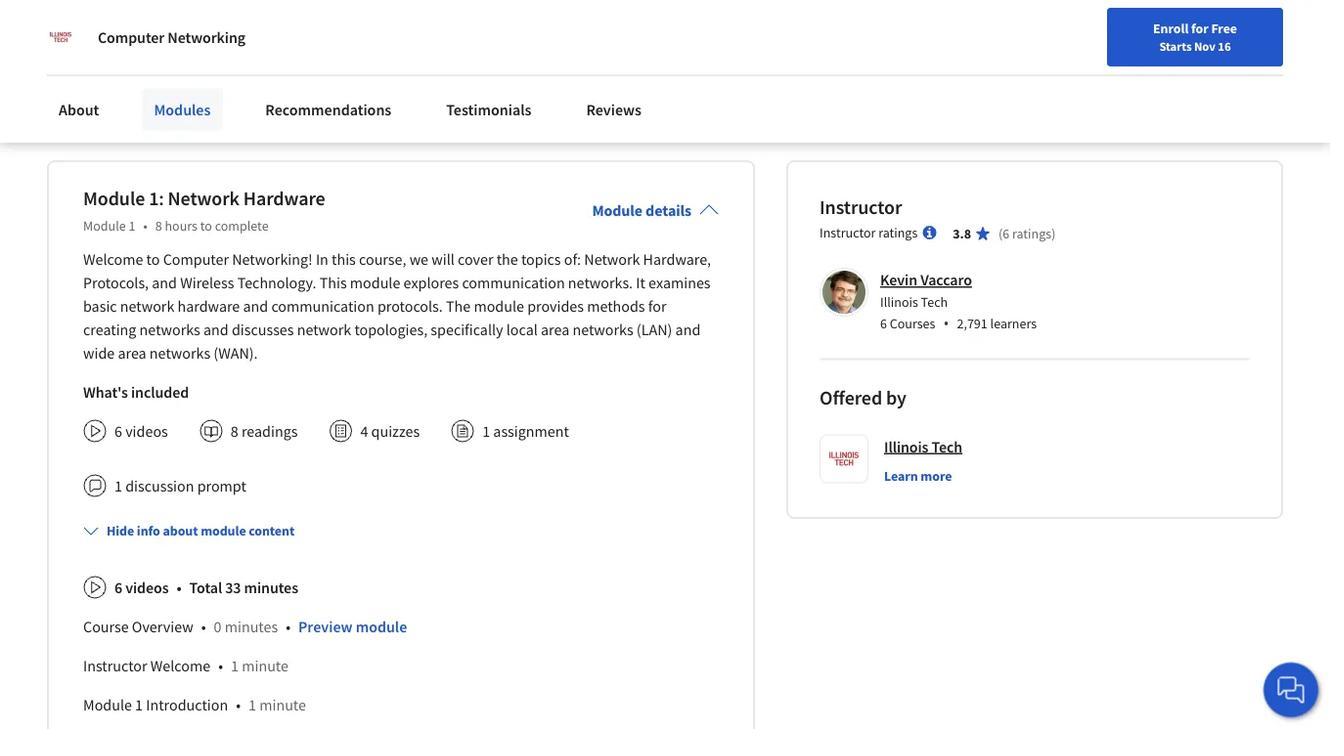 Task type: locate. For each thing, give the bounding box(es) containing it.
0 vertical spatial 8
[[155, 217, 162, 235]]

1 horizontal spatial communication
[[462, 273, 565, 293]]

1 horizontal spatial 8
[[231, 422, 238, 441]]

1 left hours
[[129, 217, 135, 235]]

for inside the enroll for free starts nov 16
[[1191, 20, 1208, 37]]

0 vertical spatial to
[[200, 217, 212, 235]]

this
[[320, 273, 347, 293]]

0 vertical spatial network
[[120, 297, 174, 316]]

network down this
[[297, 320, 351, 340]]

1 6 videos from the top
[[114, 422, 168, 441]]

hide info about module content
[[107, 522, 295, 540]]

1 vertical spatial 6 videos
[[114, 578, 169, 598]]

enroll for free starts nov 16
[[1153, 20, 1237, 54]]

reviews
[[586, 100, 642, 119]]

( 6 ratings )
[[999, 225, 1056, 243]]

readings
[[241, 422, 298, 441]]

illinois inside the kevin vaccaro illinois tech 6 courses • 2,791 learners
[[880, 293, 918, 311]]

0 vertical spatial welcome
[[83, 250, 143, 269]]

2 vertical spatial instructor
[[83, 656, 147, 676]]

• right introduction
[[236, 696, 241, 715]]

tech
[[921, 293, 948, 311], [932, 437, 962, 457]]

welcome inside "welcome to computer networking! in this course, we will cover the topics of: network hardware, protocols, and wireless technology. this module explores communication networks. it examines basic network hardware and communication protocols. the module provides methods for creating networks and discusses network topologies, specifically local area networks (lan) and wide area networks (wan)."
[[83, 250, 143, 269]]

1 horizontal spatial to
[[200, 217, 212, 235]]

1 vertical spatial tech
[[932, 437, 962, 457]]

6 videos down what's included
[[114, 422, 168, 441]]

6 videos up overview
[[114, 578, 169, 598]]

0 horizontal spatial network
[[168, 187, 240, 211]]

2 6 videos from the top
[[114, 578, 169, 598]]

1 vertical spatial minute
[[259, 696, 306, 715]]

and left wireless
[[152, 273, 177, 293]]

1 vertical spatial illinois
[[884, 437, 929, 457]]

preview
[[298, 617, 353, 637]]

module down "course"
[[83, 696, 132, 715]]

0 horizontal spatial welcome
[[83, 250, 143, 269]]

minutes
[[244, 578, 298, 598], [225, 617, 278, 637]]

overview
[[132, 617, 193, 637]]

reviews link
[[575, 88, 653, 131]]

area down creating in the top left of the page
[[118, 343, 146, 363]]

computer right illinois tech image
[[98, 27, 165, 47]]

instructor up kevin vaccaro icon
[[820, 224, 876, 242]]

0 vertical spatial tech
[[921, 293, 948, 311]]

6
[[1003, 225, 1009, 243], [880, 315, 887, 332], [114, 422, 122, 441], [114, 578, 122, 598]]

welcome up protocols,
[[83, 250, 143, 269]]

course
[[83, 617, 129, 637]]

menu item
[[976, 20, 1101, 83]]

1 vertical spatial 8
[[231, 422, 238, 441]]

videos inside info about module content element
[[125, 578, 169, 598]]

recommendations
[[265, 100, 391, 119]]

instructor ratings
[[820, 224, 918, 242]]

basic
[[83, 297, 117, 316]]

network down protocols,
[[120, 297, 174, 316]]

for up nov
[[1191, 20, 1208, 37]]

computer
[[98, 27, 165, 47], [163, 250, 229, 269]]

0 vertical spatial communication
[[462, 273, 565, 293]]

0 vertical spatial minutes
[[244, 578, 298, 598]]

starts
[[1159, 38, 1192, 54]]

this
[[332, 250, 356, 269]]

ratings
[[878, 224, 918, 242], [1012, 225, 1051, 243]]

module details
[[592, 201, 691, 220]]

minutes right 0
[[225, 617, 278, 637]]

welcome to computer networking! in this course, we will cover the topics of: network hardware, protocols, and wireless technology. this module explores communication networks. it examines basic network hardware and communication protocols. the module provides methods for creating networks and discusses network topologies, specifically local area networks (lan) and wide area networks (wan).
[[83, 250, 711, 363]]

0 vertical spatial for
[[1191, 20, 1208, 37]]

6 left courses
[[880, 315, 887, 332]]

8
[[155, 217, 162, 235], [231, 422, 238, 441]]

welcome
[[83, 250, 143, 269], [150, 656, 210, 676]]

module
[[83, 187, 145, 211], [592, 201, 643, 220], [83, 217, 126, 235], [83, 696, 132, 715]]

instructor inside info about module content element
[[83, 656, 147, 676]]

area
[[541, 320, 569, 340], [118, 343, 146, 363]]

33
[[225, 578, 241, 598]]

1 vertical spatial for
[[648, 297, 667, 316]]

ratings right (
[[1012, 225, 1051, 243]]

1 vertical spatial network
[[584, 250, 640, 269]]

illinois down kevin
[[880, 293, 918, 311]]

course,
[[359, 250, 406, 269]]

discusses
[[232, 320, 294, 340]]

communication
[[462, 273, 565, 293], [271, 297, 374, 316]]

1 horizontal spatial network
[[297, 320, 351, 340]]

learn more button
[[884, 467, 952, 486]]

module right about
[[201, 522, 246, 540]]

1
[[129, 217, 135, 235], [482, 422, 490, 441], [114, 476, 122, 496], [231, 656, 239, 676], [135, 696, 143, 715], [248, 696, 256, 715]]

1 vertical spatial to
[[146, 250, 160, 269]]

• inside the kevin vaccaro illinois tech 6 courses • 2,791 learners
[[943, 313, 949, 334]]

1 down course overview • 0 minutes • preview module
[[231, 656, 239, 676]]

networks down hardware
[[139, 320, 200, 340]]

0 horizontal spatial to
[[146, 250, 160, 269]]

2 videos from the top
[[125, 578, 169, 598]]

computer inside "welcome to computer networking! in this course, we will cover the topics of: network hardware, protocols, and wireless technology. this module explores communication networks. it examines basic network hardware and communication protocols. the module provides methods for creating networks and discusses network topologies, specifically local area networks (lan) and wide area networks (wan)."
[[163, 250, 229, 269]]

offered
[[820, 386, 882, 410]]

videos down what's included
[[125, 422, 168, 441]]

8 left readings
[[231, 422, 238, 441]]

6 videos
[[114, 422, 168, 441], [114, 578, 169, 598]]

6 videos inside info about module content element
[[114, 578, 169, 598]]

1 horizontal spatial area
[[541, 320, 569, 340]]

for up (lan) at the top of the page
[[648, 297, 667, 316]]

illinois up learn
[[884, 437, 929, 457]]

minute
[[242, 656, 288, 676], [259, 696, 306, 715]]

communication down the at top
[[462, 273, 565, 293]]

0 horizontal spatial communication
[[271, 297, 374, 316]]

0 vertical spatial instructor
[[820, 195, 902, 220]]

introduction
[[146, 696, 228, 715]]

2,791
[[957, 315, 988, 332]]

1:
[[149, 187, 164, 211]]

the
[[446, 297, 471, 316]]

details
[[646, 201, 691, 220]]

protocols.
[[377, 297, 443, 316]]

to up protocols,
[[146, 250, 160, 269]]

and
[[152, 273, 177, 293], [243, 297, 268, 316], [203, 320, 229, 340], [675, 320, 701, 340]]

module 1 introduction • 1 minute
[[83, 696, 306, 715]]

free
[[1211, 20, 1237, 37]]

modules
[[154, 100, 211, 119]]

to inside module 1: network hardware module 1 • 8 hours to complete
[[200, 217, 212, 235]]

what's included
[[83, 383, 189, 402]]

1 horizontal spatial welcome
[[150, 656, 210, 676]]

0 vertical spatial 6 videos
[[114, 422, 168, 441]]

hide
[[107, 522, 134, 540]]

1 right introduction
[[248, 696, 256, 715]]

0 horizontal spatial area
[[118, 343, 146, 363]]

8 left hours
[[155, 217, 162, 235]]

1 videos from the top
[[125, 422, 168, 441]]

illinois tech
[[884, 437, 962, 457]]

instructor welcome • 1 minute
[[83, 656, 288, 676]]

1 vertical spatial videos
[[125, 578, 169, 598]]

6 up "course"
[[114, 578, 122, 598]]

instructor up instructor ratings
[[820, 195, 902, 220]]

• left 2,791
[[943, 313, 949, 334]]

networks
[[139, 320, 200, 340], [573, 320, 633, 340], [150, 343, 210, 363]]

videos up overview
[[125, 578, 169, 598]]

1 horizontal spatial for
[[1191, 20, 1208, 37]]

less
[[85, 109, 110, 127]]

0 horizontal spatial ratings
[[878, 224, 918, 242]]

1 vertical spatial computer
[[163, 250, 229, 269]]

videos
[[125, 422, 168, 441], [125, 578, 169, 598]]

module
[[350, 273, 400, 293], [474, 297, 524, 316], [201, 522, 246, 540], [356, 617, 407, 637]]

creating
[[83, 320, 136, 340]]

networks down methods
[[573, 320, 633, 340]]

1 vertical spatial communication
[[271, 297, 374, 316]]

for
[[1191, 20, 1208, 37], [648, 297, 667, 316]]

module left details
[[592, 201, 643, 220]]

communication down this
[[271, 297, 374, 316]]

0 horizontal spatial network
[[120, 297, 174, 316]]

computer up wireless
[[163, 250, 229, 269]]

instructor down "course"
[[83, 656, 147, 676]]

tech up more
[[932, 437, 962, 457]]

network up the networks.
[[584, 250, 640, 269]]

network inside module 1: network hardware module 1 • 8 hours to complete
[[168, 187, 240, 211]]

)
[[1051, 225, 1056, 243]]

1 vertical spatial welcome
[[150, 656, 210, 676]]

0 vertical spatial illinois
[[880, 293, 918, 311]]

ratings up kevin
[[878, 224, 918, 242]]

0 horizontal spatial for
[[648, 297, 667, 316]]

network up hours
[[168, 187, 240, 211]]

• left total at the bottom of page
[[177, 578, 181, 598]]

networks.
[[568, 273, 633, 293]]

1 left assignment
[[482, 422, 490, 441]]

wide
[[83, 343, 115, 363]]

1 vertical spatial instructor
[[820, 224, 876, 242]]

to
[[200, 217, 212, 235], [146, 250, 160, 269]]

illinois tech link
[[884, 435, 962, 459]]

0 vertical spatial videos
[[125, 422, 168, 441]]

welcome up introduction
[[150, 656, 210, 676]]

• left hours
[[143, 217, 147, 235]]

1 vertical spatial area
[[118, 343, 146, 363]]

0 vertical spatial network
[[168, 187, 240, 211]]

0 horizontal spatial 8
[[155, 217, 162, 235]]

hardware,
[[643, 250, 711, 269]]

1 horizontal spatial ratings
[[1012, 225, 1051, 243]]

0 vertical spatial minute
[[242, 656, 288, 676]]

tech down the kevin vaccaro link
[[921, 293, 948, 311]]

1 assignment
[[482, 422, 569, 441]]

module left 1:
[[83, 187, 145, 211]]

area down "provides"
[[541, 320, 569, 340]]

to right hours
[[200, 217, 212, 235]]

1 horizontal spatial network
[[584, 250, 640, 269]]

will
[[431, 250, 455, 269]]

minutes right 33
[[244, 578, 298, 598]]

1 vertical spatial network
[[297, 320, 351, 340]]

methods
[[587, 297, 645, 316]]



Task type: describe. For each thing, give the bounding box(es) containing it.
vaccaro
[[920, 271, 972, 290]]

3.8
[[953, 225, 971, 243]]

total
[[189, 578, 222, 598]]

module down course,
[[350, 273, 400, 293]]

local
[[506, 320, 538, 340]]

instructor for instructor
[[820, 195, 902, 220]]

0
[[214, 617, 222, 637]]

0 vertical spatial computer
[[98, 27, 165, 47]]

wireless
[[180, 273, 234, 293]]

chat with us image
[[1275, 675, 1307, 706]]

8 readings
[[231, 422, 298, 441]]

about
[[163, 522, 198, 540]]

preview module link
[[298, 617, 407, 637]]

for inside "welcome to computer networking! in this course, we will cover the topics of: network hardware, protocols, and wireless technology. this module explores communication networks. it examines basic network hardware and communication protocols. the module provides methods for creating networks and discusses network topologies, specifically local area networks (lan) and wide area networks (wan)."
[[648, 297, 667, 316]]

network inside "welcome to computer networking! in this course, we will cover the topics of: network hardware, protocols, and wireless technology. this module explores communication networks. it examines basic network hardware and communication protocols. the module provides methods for creating networks and discusses network topologies, specifically local area networks (lan) and wide area networks (wan)."
[[584, 250, 640, 269]]

module for 1:
[[83, 187, 145, 211]]

computer networking
[[98, 27, 245, 47]]

(wan).
[[213, 343, 258, 363]]

more
[[921, 468, 952, 485]]

courses
[[890, 315, 935, 332]]

nov
[[1194, 38, 1215, 54]]

protocols,
[[83, 273, 149, 293]]

recommendations link
[[254, 88, 403, 131]]

6 down what's
[[114, 422, 122, 441]]

quizzes
[[371, 422, 420, 441]]

4
[[360, 422, 368, 441]]

testimonials
[[446, 100, 531, 119]]

and down hardware
[[203, 320, 229, 340]]

info
[[137, 522, 160, 540]]

• down 0
[[218, 656, 223, 676]]

read less
[[47, 109, 110, 127]]

about link
[[47, 88, 111, 131]]

networking
[[168, 27, 245, 47]]

included
[[131, 383, 189, 402]]

explores
[[403, 273, 459, 293]]

4 quizzes
[[360, 422, 420, 441]]

hide info about module content button
[[75, 514, 302, 549]]

instructor for instructor ratings
[[820, 224, 876, 242]]

(lan)
[[636, 320, 672, 340]]

0 vertical spatial area
[[541, 320, 569, 340]]

to inside "welcome to computer networking! in this course, we will cover the topics of: network hardware, protocols, and wireless technology. this module explores communication networks. it examines basic network hardware and communication protocols. the module provides methods for creating networks and discusses network topologies, specifically local area networks (lan) and wide area networks (wan)."
[[146, 250, 160, 269]]

what's
[[83, 383, 128, 402]]

kevin vaccaro image
[[822, 271, 866, 314]]

about
[[59, 100, 99, 119]]

16
[[1218, 38, 1231, 54]]

we
[[409, 250, 428, 269]]

kevin vaccaro illinois tech 6 courses • 2,791 learners
[[880, 271, 1037, 334]]

• total 33 minutes
[[177, 578, 298, 598]]

the
[[496, 250, 518, 269]]

it
[[636, 273, 645, 293]]

hours
[[165, 217, 197, 235]]

prompt
[[197, 476, 246, 496]]

hardware
[[243, 187, 325, 211]]

assignment
[[493, 422, 569, 441]]

1 left discussion
[[114, 476, 122, 496]]

module up protocols,
[[83, 217, 126, 235]]

specifically
[[431, 320, 503, 340]]

learn
[[884, 468, 918, 485]]

learners
[[990, 315, 1037, 332]]

networking!
[[232, 250, 313, 269]]

1 vertical spatial minutes
[[225, 617, 278, 637]]

1 left introduction
[[135, 696, 143, 715]]

provides
[[527, 297, 584, 316]]

module for 1
[[83, 696, 132, 715]]

content
[[249, 522, 295, 540]]

topics
[[521, 250, 561, 269]]

6 right 3.8
[[1003, 225, 1009, 243]]

topologies,
[[354, 320, 428, 340]]

enroll
[[1153, 20, 1189, 37]]

and right (lan) at the top of the page
[[675, 320, 701, 340]]

6 inside the kevin vaccaro illinois tech 6 courses • 2,791 learners
[[880, 315, 887, 332]]

6 inside info about module content element
[[114, 578, 122, 598]]

modules link
[[142, 88, 222, 131]]

• left 0
[[201, 617, 206, 637]]

kevin
[[880, 271, 917, 290]]

course overview • 0 minutes • preview module
[[83, 617, 407, 637]]

complete
[[215, 217, 269, 235]]

and up discusses
[[243, 297, 268, 316]]

• left preview
[[286, 617, 291, 637]]

module 1: network hardware module 1 • 8 hours to complete
[[83, 187, 325, 235]]

by
[[886, 386, 906, 410]]

in
[[316, 250, 328, 269]]

technology.
[[237, 273, 316, 293]]

• inside module 1: network hardware module 1 • 8 hours to complete
[[143, 217, 147, 235]]

tech inside the kevin vaccaro illinois tech 6 courses • 2,791 learners
[[921, 293, 948, 311]]

1 discussion prompt
[[114, 476, 246, 496]]

info about module content element
[[75, 506, 719, 730]]

discussion
[[125, 476, 194, 496]]

examines
[[648, 273, 711, 293]]

module up local
[[474, 297, 524, 316]]

module right preview
[[356, 617, 407, 637]]

read
[[47, 109, 81, 127]]

1 inside module 1: network hardware module 1 • 8 hours to complete
[[129, 217, 135, 235]]

module inside dropdown button
[[201, 522, 246, 540]]

(
[[999, 225, 1003, 243]]

networks up included
[[150, 343, 210, 363]]

instructor for instructor welcome • 1 minute
[[83, 656, 147, 676]]

8 inside module 1: network hardware module 1 • 8 hours to complete
[[155, 217, 162, 235]]

module for details
[[592, 201, 643, 220]]

of:
[[564, 250, 581, 269]]

coursera image
[[23, 16, 148, 47]]

hardware
[[178, 297, 240, 316]]

illinois tech image
[[47, 23, 74, 51]]

welcome inside info about module content element
[[150, 656, 210, 676]]

offered by
[[820, 386, 906, 410]]

testimonials link
[[434, 88, 543, 131]]



Task type: vqa. For each thing, say whether or not it's contained in the screenshot.
• in the Kevin Vaccaro Illinois Tech 6 Courses • 2,791 learners
yes



